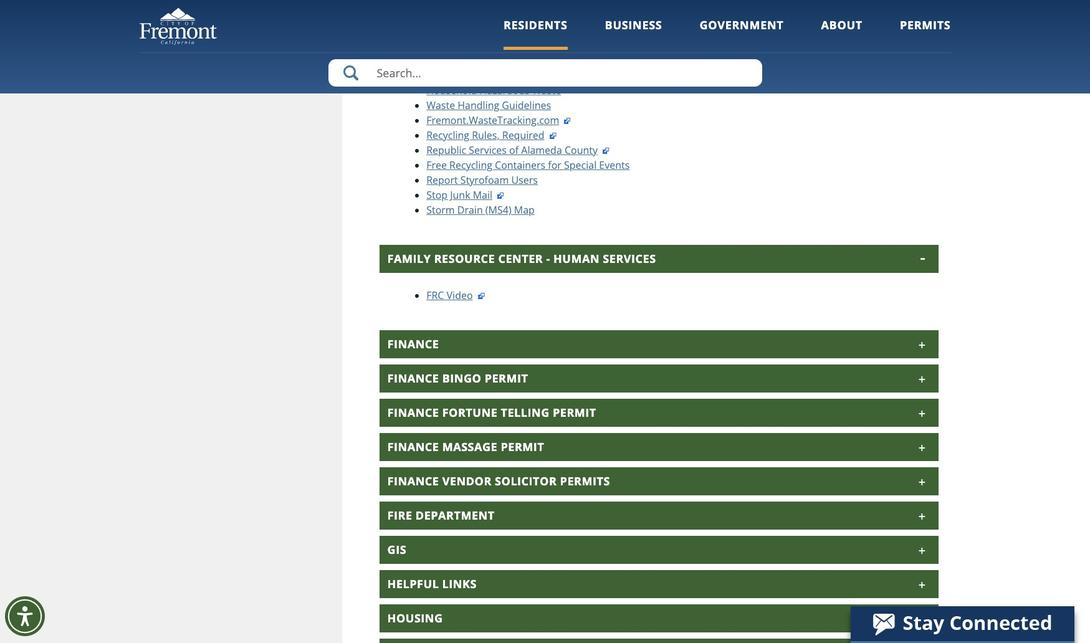 Task type: describe. For each thing, give the bounding box(es) containing it.
video
[[447, 289, 473, 302]]

illegal
[[427, 69, 454, 82]]

0 vertical spatial recycling
[[427, 128, 470, 142]]

residents
[[504, 17, 568, 32]]

solicitor
[[495, 474, 557, 489]]

housing
[[388, 611, 443, 626]]

permit for finance bingo permit
[[485, 371, 528, 386]]

illegal dumping household hazardous waste waste handling guidelines fremont.wastetracking.com recycling rules, required republic services of alameda county free recycling containers for special events report styrofoam users stop junk mail storm drain (ms4) map
[[427, 69, 630, 217]]

for
[[548, 158, 562, 172]]

finance for finance
[[388, 337, 439, 352]]

2 vertical spatial services
[[603, 251, 656, 266]]

styrofoam
[[461, 173, 509, 187]]

stay connected image
[[851, 607, 1074, 642]]

guidelines
[[502, 98, 551, 112]]

of
[[510, 143, 519, 157]]

fremont.wastetracking.com
[[427, 113, 560, 127]]

free
[[427, 158, 447, 172]]

report
[[427, 173, 458, 187]]

frc video
[[427, 289, 473, 302]]

alameda
[[521, 143, 562, 157]]

special
[[564, 158, 597, 172]]

about link
[[822, 17, 863, 50]]

business
[[605, 17, 663, 32]]

fremont.wastetracking.com link
[[427, 113, 572, 127]]

links
[[442, 577, 477, 592]]

finance for finance massage permit
[[388, 440, 439, 455]]

users
[[512, 173, 538, 187]]

bingo
[[443, 371, 482, 386]]

1 vertical spatial recycling
[[450, 158, 493, 172]]

waste handling guidelines link
[[427, 98, 551, 112]]

1 horizontal spatial waste
[[533, 83, 561, 97]]

1 vertical spatial waste
[[427, 98, 455, 112]]

recycling rules, required link
[[427, 128, 557, 142]]

1 vertical spatial permits
[[560, 474, 610, 489]]

services inside illegal dumping household hazardous waste waste handling guidelines fremont.wastetracking.com recycling rules, required republic services of alameda county free recycling containers for special events report styrofoam users stop junk mail storm drain (ms4) map
[[469, 143, 507, 157]]

department
[[416, 508, 495, 523]]

map
[[514, 203, 535, 217]]

finance for finance vendor solicitor permits
[[388, 474, 439, 489]]

helpful
[[388, 577, 439, 592]]

free recycling containers for special events link
[[427, 158, 630, 172]]

residents link
[[504, 17, 568, 50]]



Task type: locate. For each thing, give the bounding box(es) containing it.
frc video link
[[427, 289, 485, 302]]

vendor
[[443, 474, 492, 489]]

Search text field
[[328, 59, 762, 87]]

(ms4)
[[486, 203, 512, 217]]

massage
[[443, 440, 498, 455]]

recycling up the report styrofoam users link
[[450, 158, 493, 172]]

3 finance from the top
[[388, 405, 439, 420]]

services down the rules,
[[469, 143, 507, 157]]

handling
[[458, 98, 500, 112]]

2 finance from the top
[[388, 371, 439, 386]]

permits link
[[900, 17, 951, 50]]

stop junk mail link
[[427, 188, 505, 202]]

1 horizontal spatial permits
[[900, 17, 951, 32]]

storm drain (ms4) map link
[[427, 203, 535, 217]]

center
[[499, 251, 543, 266]]

permit up finance fortune telling permit
[[485, 371, 528, 386]]

1 vertical spatial services
[[469, 143, 507, 157]]

events
[[599, 158, 630, 172]]

frc
[[427, 289, 444, 302]]

0 vertical spatial services
[[494, 31, 547, 46]]

permits
[[900, 17, 951, 32], [560, 474, 610, 489]]

4 finance from the top
[[388, 440, 439, 455]]

finance fortune telling permit
[[388, 405, 597, 420]]

finance for finance fortune telling permit
[[388, 405, 439, 420]]

0 vertical spatial permits
[[900, 17, 951, 32]]

tab
[[380, 639, 939, 644]]

finance up 'fire'
[[388, 474, 439, 489]]

1 finance from the top
[[388, 337, 439, 352]]

dumping
[[456, 69, 499, 82]]

0 horizontal spatial waste
[[427, 98, 455, 112]]

recycling up republic
[[427, 128, 470, 142]]

finance
[[388, 337, 439, 352], [388, 371, 439, 386], [388, 405, 439, 420], [388, 440, 439, 455], [388, 474, 439, 489]]

containers
[[495, 158, 546, 172]]

fire
[[388, 508, 413, 523]]

1 vertical spatial permit
[[553, 405, 597, 420]]

storm
[[427, 203, 455, 217]]

finance left the bingo on the left
[[388, 371, 439, 386]]

services up search text box
[[494, 31, 547, 46]]

5 finance from the top
[[388, 474, 439, 489]]

required
[[502, 128, 545, 142]]

finance massage permit
[[388, 440, 545, 455]]

human
[[554, 251, 600, 266]]

finance vendor solicitor permits
[[388, 474, 610, 489]]

about
[[822, 17, 863, 32]]

0 vertical spatial waste
[[533, 83, 561, 97]]

permit right telling
[[553, 405, 597, 420]]

2 vertical spatial permit
[[501, 440, 545, 455]]

county
[[565, 143, 598, 157]]

report styrofoam users link
[[427, 173, 538, 187]]

rules,
[[472, 128, 500, 142]]

household
[[427, 83, 477, 97]]

-
[[547, 251, 551, 266]]

republic
[[427, 143, 467, 157]]

finance down the frc
[[388, 337, 439, 352]]

permit
[[485, 371, 528, 386], [553, 405, 597, 420], [501, 440, 545, 455]]

finance left "massage"
[[388, 440, 439, 455]]

family resource center - human services
[[388, 251, 656, 266]]

0 horizontal spatial permits
[[560, 474, 610, 489]]

helpful links
[[388, 577, 477, 592]]

illegal dumping link
[[427, 69, 499, 82]]

environmental services
[[388, 31, 547, 46]]

environmental
[[388, 31, 490, 46]]

hazardous
[[480, 83, 530, 97]]

permit for finance massage permit
[[501, 440, 545, 455]]

mail
[[473, 188, 493, 202]]

household hazardous waste link
[[427, 83, 561, 97]]

services
[[494, 31, 547, 46], [469, 143, 507, 157], [603, 251, 656, 266]]

drain
[[458, 203, 483, 217]]

0 vertical spatial permit
[[485, 371, 528, 386]]

permit down telling
[[501, 440, 545, 455]]

finance for finance bingo permit
[[388, 371, 439, 386]]

waste
[[533, 83, 561, 97], [427, 98, 455, 112]]

family
[[388, 251, 431, 266]]

telling
[[501, 405, 550, 420]]

services right human on the top of the page
[[603, 251, 656, 266]]

republic services of alameda county link
[[427, 143, 610, 157]]

business link
[[605, 17, 663, 50]]

stop
[[427, 188, 448, 202]]

gis
[[388, 542, 407, 557]]

resource
[[434, 251, 495, 266]]

finance down finance bingo permit
[[388, 405, 439, 420]]

recycling
[[427, 128, 470, 142], [450, 158, 493, 172]]

government
[[700, 17, 784, 32]]

fire department
[[388, 508, 495, 523]]

fortune
[[443, 405, 498, 420]]

waste down household
[[427, 98, 455, 112]]

finance bingo permit
[[388, 371, 528, 386]]

government link
[[700, 17, 784, 50]]

waste up guidelines
[[533, 83, 561, 97]]

junk
[[450, 188, 471, 202]]



Task type: vqa. For each thing, say whether or not it's contained in the screenshot.
change
no



